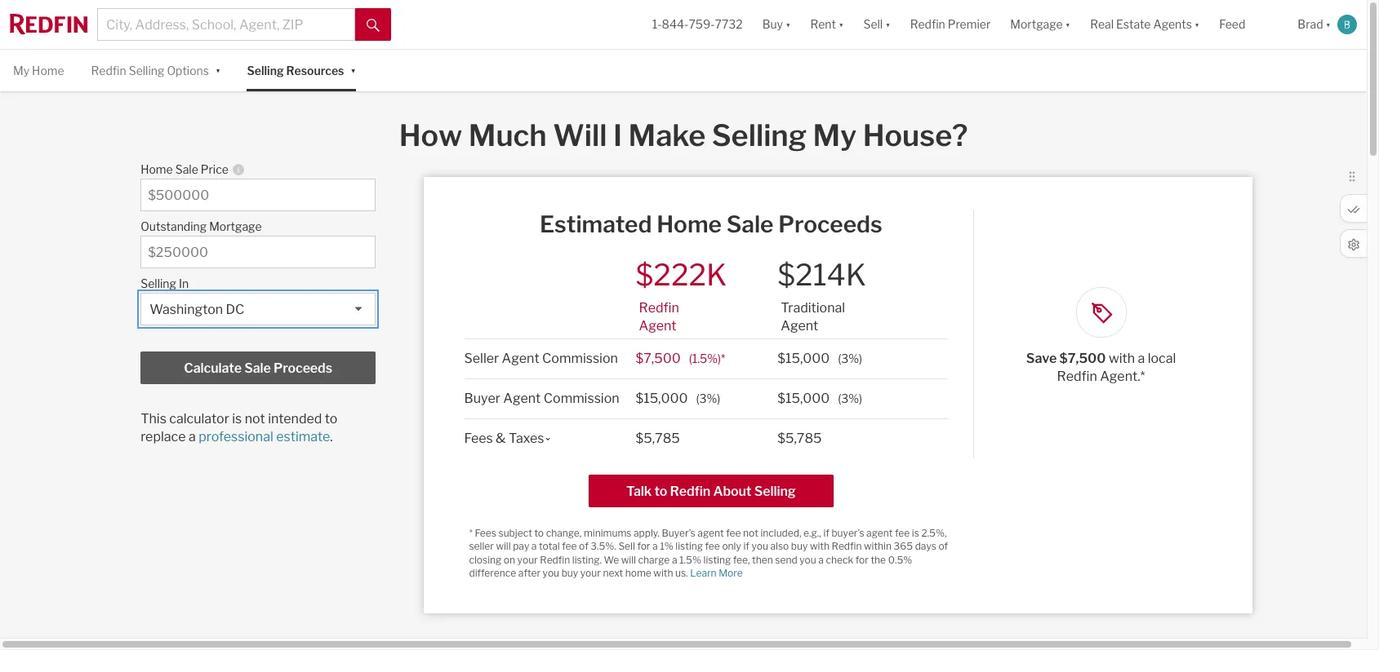 Task type: locate. For each thing, give the bounding box(es) containing it.
learn
[[690, 568, 717, 580]]

0 horizontal spatial $5,785
[[636, 431, 680, 447]]

to inside * fees subject to change, minimums apply. buyer's agent fee not included, e.g., if buyer's agent fee is 2.5%, seller will pay a total fee of 3.5%. sell for a 1% listing fee only if you also buy with redfin within 365 days of closing on your redfin listing. we will charge a 1.5% listing fee, then send you a check for the 0.5% difference after you buy your next home with us.
[[534, 527, 544, 540]]

the
[[871, 554, 886, 567]]

sell right rent ▾
[[864, 17, 883, 31]]

to inside button
[[654, 484, 667, 500]]

included,
[[761, 527, 802, 540]]

0 vertical spatial my
[[13, 64, 29, 78]]

1 vertical spatial not
[[743, 527, 759, 540]]

rent ▾ button
[[810, 0, 844, 49]]

agent up within
[[867, 527, 893, 540]]

mortgage up outstanding mortgage text box
[[209, 220, 262, 234]]

1 horizontal spatial $5,785
[[778, 431, 822, 447]]

0 horizontal spatial listing
[[676, 541, 703, 553]]

real estate agents ▾
[[1090, 17, 1200, 31]]

fees & taxes
[[464, 431, 544, 447]]

1%
[[660, 541, 674, 553]]

e.g.,
[[804, 527, 821, 540]]

0 horizontal spatial of
[[579, 541, 589, 553]]

1 horizontal spatial not
[[743, 527, 759, 540]]

you
[[752, 541, 768, 553], [800, 554, 816, 567], [543, 568, 559, 580]]

2 horizontal spatial with
[[1109, 351, 1135, 367]]

0 vertical spatial sale
[[175, 163, 198, 177]]

▾ right 'rent'
[[839, 17, 844, 31]]

0 horizontal spatial proceeds
[[274, 361, 332, 377]]

mortgage left real
[[1010, 17, 1063, 31]]

1 horizontal spatial will
[[621, 554, 636, 567]]

listing up learn more link
[[704, 554, 731, 567]]

sell ▾ button
[[864, 0, 891, 49]]

0 horizontal spatial agent
[[698, 527, 724, 540]]

buyer agent commission
[[464, 391, 620, 406]]

agent right seller
[[502, 351, 539, 366]]

0 horizontal spatial buy
[[562, 568, 578, 580]]

your up after
[[517, 554, 538, 567]]

▾ right buy
[[786, 17, 791, 31]]

0 horizontal spatial sell
[[619, 541, 635, 553]]

0 vertical spatial you
[[752, 541, 768, 553]]

.
[[330, 430, 333, 445]]

fee left only
[[705, 541, 720, 553]]

▾ left real
[[1065, 17, 1071, 31]]

redfin right my home in the left top of the page
[[91, 64, 126, 78]]

redfin selling options ▾
[[91, 62, 221, 78]]

0 vertical spatial sell
[[864, 17, 883, 31]]

0 horizontal spatial if
[[743, 541, 750, 553]]

fee
[[726, 527, 741, 540], [895, 527, 910, 540], [562, 541, 577, 553], [705, 541, 720, 553]]

0 vertical spatial for
[[637, 541, 650, 553]]

rent
[[810, 17, 836, 31]]

next
[[603, 568, 623, 580]]

0 horizontal spatial sale
[[175, 163, 198, 177]]

1 horizontal spatial mortgage
[[1010, 17, 1063, 31]]

0 vertical spatial your
[[517, 554, 538, 567]]

* up seller
[[469, 527, 473, 540]]

1 horizontal spatial your
[[580, 568, 601, 580]]

0 vertical spatial listing
[[676, 541, 703, 553]]

selling
[[129, 64, 164, 78], [247, 64, 284, 78], [712, 118, 807, 154], [141, 277, 176, 291], [754, 484, 796, 500]]

0 vertical spatial buy
[[791, 541, 808, 553]]

1 vertical spatial if
[[743, 541, 750, 553]]

$7,500 right save
[[1060, 351, 1106, 367]]

also
[[770, 541, 789, 553]]

▾ right options
[[216, 62, 221, 76]]

redfin left premier
[[910, 17, 945, 31]]

buy
[[791, 541, 808, 553], [562, 568, 578, 580]]

your down listing.
[[580, 568, 601, 580]]

us.
[[675, 568, 688, 580]]

proceeds up '$214k'
[[779, 211, 883, 239]]

buy
[[762, 17, 783, 31]]

you right the send
[[800, 554, 816, 567]]

with down charge
[[654, 568, 673, 580]]

redfin down "save $7,500"
[[1057, 369, 1097, 385]]

proceeds
[[779, 211, 883, 239], [274, 361, 332, 377]]

agent up only
[[698, 527, 724, 540]]

is up days
[[912, 527, 919, 540]]

fees
[[464, 431, 493, 447], [475, 527, 496, 540]]

fees left &
[[464, 431, 493, 447]]

home
[[32, 64, 64, 78], [141, 163, 173, 177], [657, 211, 722, 239]]

1 horizontal spatial sale
[[244, 361, 271, 377]]

redfin premier
[[910, 17, 991, 31]]

0.5%
[[888, 554, 912, 567]]

0 horizontal spatial is
[[232, 412, 242, 427]]

2 vertical spatial home
[[657, 211, 722, 239]]

taxes
[[509, 431, 544, 447]]

1 agent from the left
[[698, 527, 724, 540]]

to up the .
[[325, 412, 338, 427]]

2 horizontal spatial to
[[654, 484, 667, 500]]

2 vertical spatial to
[[534, 527, 544, 540]]

this
[[141, 412, 166, 427]]

is
[[232, 412, 242, 427], [912, 527, 919, 540]]

7732
[[715, 17, 743, 31]]

0 vertical spatial to
[[325, 412, 338, 427]]

redfin inside the $222k redfin agent
[[639, 300, 679, 316]]

0 horizontal spatial *
[[469, 527, 473, 540]]

of up listing.
[[579, 541, 589, 553]]

sale for price
[[175, 163, 198, 177]]

not inside * fees subject to change, minimums apply. buyer's agent fee not included, e.g., if buyer's agent fee is 2.5%, seller will pay a total fee of 3.5%. sell for a 1% listing fee only if you also buy with redfin within 365 days of closing on your redfin listing. we will charge a 1.5% listing fee, then send you a check for the 0.5% difference after you buy your next home with us.
[[743, 527, 759, 540]]

commission up buyer agent commission
[[542, 351, 618, 366]]

to right talk in the left of the page
[[654, 484, 667, 500]]

1 vertical spatial sell
[[619, 541, 635, 553]]

0 vertical spatial proceeds
[[779, 211, 883, 239]]

redfin down $222k
[[639, 300, 679, 316]]

a down calculator
[[189, 430, 196, 445]]

agent up $7,500 (1.5%) *
[[639, 318, 677, 334]]

rent ▾ button
[[801, 0, 854, 49]]

will up on on the left bottom of the page
[[496, 541, 511, 553]]

real estate agents ▾ button
[[1081, 0, 1210, 49]]

1 vertical spatial with
[[810, 541, 830, 553]]

mortgage ▾
[[1010, 17, 1071, 31]]

* inside $7,500 (1.5%) *
[[721, 352, 726, 366]]

you up the then
[[752, 541, 768, 553]]

0 horizontal spatial will
[[496, 541, 511, 553]]

0 horizontal spatial you
[[543, 568, 559, 580]]

▾ right resources
[[351, 62, 356, 76]]

▾ inside the real estate agents ▾ "link"
[[1195, 17, 1200, 31]]

washington dc
[[150, 302, 244, 318]]

commission for seller agent commission
[[542, 351, 618, 366]]

feed button
[[1210, 0, 1288, 49]]

1 horizontal spatial home
[[141, 163, 173, 177]]

a inside "with a local redfin agent.*"
[[1138, 351, 1145, 367]]

for
[[637, 541, 650, 553], [856, 554, 869, 567]]

to inside this calculator is not intended to replace a
[[325, 412, 338, 427]]

a inside this calculator is not intended to replace a
[[189, 430, 196, 445]]

1 vertical spatial *
[[469, 527, 473, 540]]

0 horizontal spatial not
[[245, 412, 265, 427]]

buy ▾ button
[[753, 0, 801, 49]]

with up agent.*
[[1109, 351, 1135, 367]]

talk
[[626, 484, 652, 500]]

0 vertical spatial mortgage
[[1010, 17, 1063, 31]]

seller
[[469, 541, 494, 553]]

outstanding mortgage
[[141, 220, 262, 234]]

buy down listing.
[[562, 568, 578, 580]]

2 of from the left
[[939, 541, 948, 553]]

1 horizontal spatial proceeds
[[779, 211, 883, 239]]

1 horizontal spatial *
[[721, 352, 726, 366]]

only
[[722, 541, 741, 553]]

▾ inside buy ▾ dropdown button
[[786, 17, 791, 31]]

0 horizontal spatial to
[[325, 412, 338, 427]]

1 horizontal spatial to
[[534, 527, 544, 540]]

1 vertical spatial listing
[[704, 554, 731, 567]]

Outstanding Mortgage text field
[[148, 245, 368, 261]]

1 horizontal spatial sell
[[864, 17, 883, 31]]

1 horizontal spatial $7,500
[[1060, 351, 1106, 367]]

home sale price
[[141, 163, 229, 177]]

listing
[[676, 541, 703, 553], [704, 554, 731, 567]]

mortgage
[[1010, 17, 1063, 31], [209, 220, 262, 234]]

City, Address, School, Agent, ZIP search field
[[97, 8, 355, 41]]

proceeds up 'intended'
[[274, 361, 332, 377]]

sale inside button
[[244, 361, 271, 377]]

to up total
[[534, 527, 544, 540]]

1 horizontal spatial of
[[939, 541, 948, 553]]

will up the home in the left bottom of the page
[[621, 554, 636, 567]]

agent
[[698, 527, 724, 540], [867, 527, 893, 540]]

a up us.
[[672, 554, 677, 567]]

0 vertical spatial *
[[721, 352, 726, 366]]

2 horizontal spatial sale
[[727, 211, 774, 239]]

$222k
[[636, 257, 727, 293]]

you right after
[[543, 568, 559, 580]]

will
[[553, 118, 607, 154]]

1 vertical spatial buy
[[562, 568, 578, 580]]

1 vertical spatial home
[[141, 163, 173, 177]]

1 vertical spatial is
[[912, 527, 919, 540]]

* down the $222k redfin agent
[[721, 352, 726, 366]]

professional estimate .
[[199, 430, 333, 445]]

mortgage ▾ button
[[1010, 0, 1071, 49]]

sell ▾ button
[[854, 0, 900, 49]]

mortgage inside dropdown button
[[1010, 17, 1063, 31]]

1 vertical spatial proceeds
[[274, 361, 332, 377]]

listing up "1.5%"
[[676, 541, 703, 553]]

1 horizontal spatial agent
[[867, 527, 893, 540]]

1 $5,785 from the left
[[636, 431, 680, 447]]

1 vertical spatial mortgage
[[209, 220, 262, 234]]

with
[[1109, 351, 1135, 367], [810, 541, 830, 553], [654, 568, 673, 580]]

agent right the buyer
[[503, 391, 541, 406]]

real
[[1090, 17, 1114, 31]]

if up fee,
[[743, 541, 750, 553]]

house?
[[863, 118, 968, 154]]

fee down "change,"
[[562, 541, 577, 553]]

0 vertical spatial is
[[232, 412, 242, 427]]

2 vertical spatial sale
[[244, 361, 271, 377]]

1 horizontal spatial is
[[912, 527, 919, 540]]

replace
[[141, 430, 186, 445]]

365
[[894, 541, 913, 553]]

sale
[[175, 163, 198, 177], [727, 211, 774, 239], [244, 361, 271, 377]]

0 vertical spatial home
[[32, 64, 64, 78]]

1 vertical spatial commission
[[544, 391, 620, 406]]

my home
[[13, 64, 64, 78]]

0 vertical spatial commission
[[542, 351, 618, 366]]

selling inside selling resources ▾
[[247, 64, 284, 78]]

fees up seller
[[475, 527, 496, 540]]

$15,000
[[778, 351, 830, 366], [636, 391, 688, 406], [778, 391, 830, 406]]

1 vertical spatial to
[[654, 484, 667, 500]]

learn more link
[[690, 568, 743, 580]]

▾ right rent ▾
[[885, 17, 891, 31]]

is inside this calculator is not intended to replace a
[[232, 412, 242, 427]]

2 horizontal spatial home
[[657, 211, 722, 239]]

1 vertical spatial you
[[800, 554, 816, 567]]

0 horizontal spatial home
[[32, 64, 64, 78]]

buy ▾ button
[[762, 0, 791, 49]]

days
[[915, 541, 937, 553]]

0 vertical spatial not
[[245, 412, 265, 427]]

if right e.g.,
[[824, 527, 830, 540]]

home for estimated home sale proceeds
[[657, 211, 722, 239]]

for left the
[[856, 554, 869, 567]]

not up professional estimate link
[[245, 412, 265, 427]]

1 horizontal spatial if
[[824, 527, 830, 540]]

not inside this calculator is not intended to replace a
[[245, 412, 265, 427]]

0 horizontal spatial with
[[654, 568, 673, 580]]

* fees subject to change, minimums apply. buyer's agent fee not included, e.g., if buyer's agent fee is 2.5%, seller will pay a total fee of 3.5%. sell for a 1% listing fee only if you also buy with redfin within 365 days of closing on your redfin listing. we will charge a 1.5% listing fee, then send you a check for the 0.5% difference after you buy your next home with us.
[[469, 527, 948, 580]]

1 vertical spatial fees
[[475, 527, 496, 540]]

agent down 'traditional'
[[781, 318, 819, 334]]

*
[[721, 352, 726, 366], [469, 527, 473, 540]]

buy down e.g.,
[[791, 541, 808, 553]]

traditional
[[781, 300, 845, 316]]

professional estimate link
[[199, 430, 330, 445]]

2 vertical spatial you
[[543, 568, 559, 580]]

is up 'professional'
[[232, 412, 242, 427]]

selling inside button
[[754, 484, 796, 500]]

2.5%,
[[922, 527, 947, 540]]

for down the apply.
[[637, 541, 650, 553]]

not
[[245, 412, 265, 427], [743, 527, 759, 540]]

redfin
[[910, 17, 945, 31], [91, 64, 126, 78], [639, 300, 679, 316], [1057, 369, 1097, 385], [670, 484, 711, 500], [832, 541, 862, 553], [540, 554, 570, 567]]

(3%)
[[838, 352, 862, 366], [696, 392, 721, 406], [838, 392, 862, 406]]

$15,000 for $15,000
[[778, 391, 830, 406]]

$7,500 left (1.5%)
[[636, 351, 681, 366]]

with down e.g.,
[[810, 541, 830, 553]]

rent ▾
[[810, 17, 844, 31]]

2 horizontal spatial you
[[800, 554, 816, 567]]

0 vertical spatial will
[[496, 541, 511, 553]]

not up fee,
[[743, 527, 759, 540]]

agent inside the $222k redfin agent
[[639, 318, 677, 334]]

sell up "we"
[[619, 541, 635, 553]]

▾ inside rent ▾ dropdown button
[[839, 17, 844, 31]]

talk to redfin about selling
[[626, 484, 796, 500]]

a left 1%
[[653, 541, 658, 553]]

1 horizontal spatial my
[[813, 118, 857, 154]]

save
[[1026, 351, 1057, 367]]

subject
[[499, 527, 532, 540]]

commission down the seller agent commission
[[544, 391, 620, 406]]

1 vertical spatial for
[[856, 554, 869, 567]]

▾ right agents on the right
[[1195, 17, 1200, 31]]

0 horizontal spatial for
[[637, 541, 650, 553]]

listing.
[[572, 554, 602, 567]]

0 vertical spatial with
[[1109, 351, 1135, 367]]

0 horizontal spatial my
[[13, 64, 29, 78]]

calculate sale proceeds button
[[141, 352, 376, 385]]

a left the 'local'
[[1138, 351, 1145, 367]]

of down the 2.5%, at the bottom right of the page
[[939, 541, 948, 553]]



Task type: describe. For each thing, give the bounding box(es) containing it.
intended
[[268, 412, 322, 427]]

fee,
[[733, 554, 750, 567]]

0 vertical spatial if
[[824, 527, 830, 540]]

send
[[775, 554, 798, 567]]

1 vertical spatial sale
[[727, 211, 774, 239]]

user photo image
[[1338, 15, 1357, 34]]

estate
[[1116, 17, 1151, 31]]

redfin down total
[[540, 554, 570, 567]]

calculator
[[169, 412, 229, 427]]

redfin inside "with a local redfin agent.*"
[[1057, 369, 1097, 385]]

how
[[399, 118, 462, 154]]

with inside "with a local redfin agent.*"
[[1109, 351, 1135, 367]]

learn more
[[690, 568, 743, 580]]

(3%) for $15,000
[[838, 392, 862, 406]]

my home link
[[13, 50, 64, 92]]

sell ▾
[[864, 17, 891, 31]]

make
[[628, 118, 706, 154]]

buyer
[[464, 391, 501, 406]]

mortgage ▾ button
[[1001, 0, 1081, 49]]

selling inside redfin selling options ▾
[[129, 64, 164, 78]]

price
[[201, 163, 229, 177]]

talk to redfin about selling button
[[589, 475, 834, 508]]

selling resources ▾
[[247, 62, 356, 78]]

minimums
[[584, 527, 632, 540]]

$15,000 (3%) for $15,000
[[778, 391, 862, 406]]

1 horizontal spatial you
[[752, 541, 768, 553]]

1 vertical spatial my
[[813, 118, 857, 154]]

apply.
[[634, 527, 660, 540]]

save $7,500
[[1026, 351, 1109, 367]]

my inside my home link
[[13, 64, 29, 78]]

selling in
[[141, 277, 189, 291]]

0 horizontal spatial your
[[517, 554, 538, 567]]

2 $5,785 from the left
[[778, 431, 822, 447]]

options
[[167, 64, 209, 78]]

Home Sale Price text field
[[148, 188, 368, 204]]

sell inside sell ▾ dropdown button
[[864, 17, 883, 31]]

0 horizontal spatial mortgage
[[209, 220, 262, 234]]

1 vertical spatial will
[[621, 554, 636, 567]]

is inside * fees subject to change, minimums apply. buyer's agent fee not included, e.g., if buyer's agent fee is 2.5%, seller will pay a total fee of 3.5%. sell for a 1% listing fee only if you also buy with redfin within 365 days of closing on your redfin listing. we will charge a 1.5% listing fee, then send you a check for the 0.5% difference after you buy your next home with us.
[[912, 527, 919, 540]]

759-
[[689, 17, 715, 31]]

submit search image
[[367, 19, 380, 32]]

commission for buyer agent commission
[[544, 391, 620, 406]]

* inside * fees subject to change, minimums apply. buyer's agent fee not included, e.g., if buyer's agent fee is 2.5%, seller will pay a total fee of 3.5%. sell for a 1% listing fee only if you also buy with redfin within 365 days of closing on your redfin listing. we will charge a 1.5% listing fee, then send you a check for the 0.5% difference after you buy your next home with us.
[[469, 527, 473, 540]]

redfin inside redfin selling options ▾
[[91, 64, 126, 78]]

how much will i make selling my house?
[[399, 118, 968, 154]]

a right pay at the bottom left
[[532, 541, 537, 553]]

agent inside $214k traditional agent
[[781, 318, 819, 334]]

$15,000 for $7,500
[[778, 351, 830, 366]]

on
[[504, 554, 515, 567]]

▾ inside selling resources ▾
[[351, 62, 356, 76]]

proceeds inside button
[[274, 361, 332, 377]]

seller
[[464, 351, 499, 366]]

▾ inside redfin selling options ▾
[[216, 62, 221, 76]]

$214k traditional agent
[[778, 257, 866, 334]]

professional
[[199, 430, 273, 445]]

1 horizontal spatial listing
[[704, 554, 731, 567]]

redfin premier button
[[900, 0, 1001, 49]]

buy ▾
[[762, 17, 791, 31]]

i
[[613, 118, 622, 154]]

fees inside * fees subject to change, minimums apply. buyer's agent fee not included, e.g., if buyer's agent fee is 2.5%, seller will pay a total fee of 3.5%. sell for a 1% listing fee only if you also buy with redfin within 365 days of closing on your redfin listing. we will charge a 1.5% listing fee, then send you a check for the 0.5% difference after you buy your next home with us.
[[475, 527, 496, 540]]

0 vertical spatial fees
[[464, 431, 493, 447]]

redfin selling options link
[[91, 50, 209, 92]]

redfin down buyer's
[[832, 541, 862, 553]]

1 vertical spatial your
[[580, 568, 601, 580]]

844-
[[662, 17, 689, 31]]

we
[[604, 554, 619, 567]]

about
[[713, 484, 752, 500]]

1 horizontal spatial for
[[856, 554, 869, 567]]

0 horizontal spatial $7,500
[[636, 351, 681, 366]]

1-844-759-7732 link
[[652, 17, 743, 31]]

agent.*
[[1100, 369, 1145, 385]]

a left check
[[819, 554, 824, 567]]

fee up 365
[[895, 527, 910, 540]]

charge
[[638, 554, 670, 567]]

home for my home
[[32, 64, 64, 78]]

this calculator is not intended to replace a
[[141, 412, 338, 445]]

selling in element
[[141, 269, 368, 293]]

▾ inside mortgage ▾ dropdown button
[[1065, 17, 1071, 31]]

$214k
[[778, 257, 866, 293]]

1-844-759-7732
[[652, 17, 743, 31]]

1 horizontal spatial buy
[[791, 541, 808, 553]]

estimate
[[276, 430, 330, 445]]

1.5%
[[679, 554, 701, 567]]

1 of from the left
[[579, 541, 589, 553]]

outstanding mortgage element
[[141, 212, 368, 236]]

in
[[179, 277, 189, 291]]

outstanding
[[141, 220, 207, 234]]

▾ right brad
[[1326, 17, 1331, 31]]

home
[[625, 568, 652, 580]]

washington
[[150, 302, 223, 318]]

brad ▾
[[1298, 17, 1331, 31]]

$15,000 (3%) for $7,500
[[778, 351, 862, 366]]

redfin left about
[[670, 484, 711, 500]]

total
[[539, 541, 560, 553]]

much
[[469, 118, 547, 154]]

estimated home sale proceeds
[[540, 211, 883, 239]]

sale for proceeds
[[244, 361, 271, 377]]

fee up only
[[726, 527, 741, 540]]

$7,500 (1.5%) *
[[636, 351, 726, 366]]

estimated
[[540, 211, 652, 239]]

within
[[864, 541, 892, 553]]

3.5%.
[[591, 541, 616, 553]]

2 agent from the left
[[867, 527, 893, 540]]

check
[[826, 554, 854, 567]]

calculate sale proceeds
[[184, 361, 332, 377]]

after
[[518, 568, 541, 580]]

real estate agents ▾ link
[[1090, 0, 1200, 49]]

1 horizontal spatial with
[[810, 541, 830, 553]]

(1.5%)
[[689, 352, 721, 366]]

▾ inside sell ▾ dropdown button
[[885, 17, 891, 31]]

change,
[[546, 527, 582, 540]]

difference
[[469, 568, 516, 580]]

feed
[[1220, 17, 1246, 31]]

2 vertical spatial with
[[654, 568, 673, 580]]

sell inside * fees subject to change, minimums apply. buyer's agent fee not included, e.g., if buyer's agent fee is 2.5%, seller will pay a total fee of 3.5%. sell for a 1% listing fee only if you also buy with redfin within 365 days of closing on your redfin listing. we will charge a 1.5% listing fee, then send you a check for the 0.5% difference after you buy your next home with us.
[[619, 541, 635, 553]]

buyer's
[[662, 527, 696, 540]]

(3%) for $7,500
[[838, 352, 862, 366]]



Task type: vqa. For each thing, say whether or not it's contained in the screenshot.
the rightmost buy
yes



